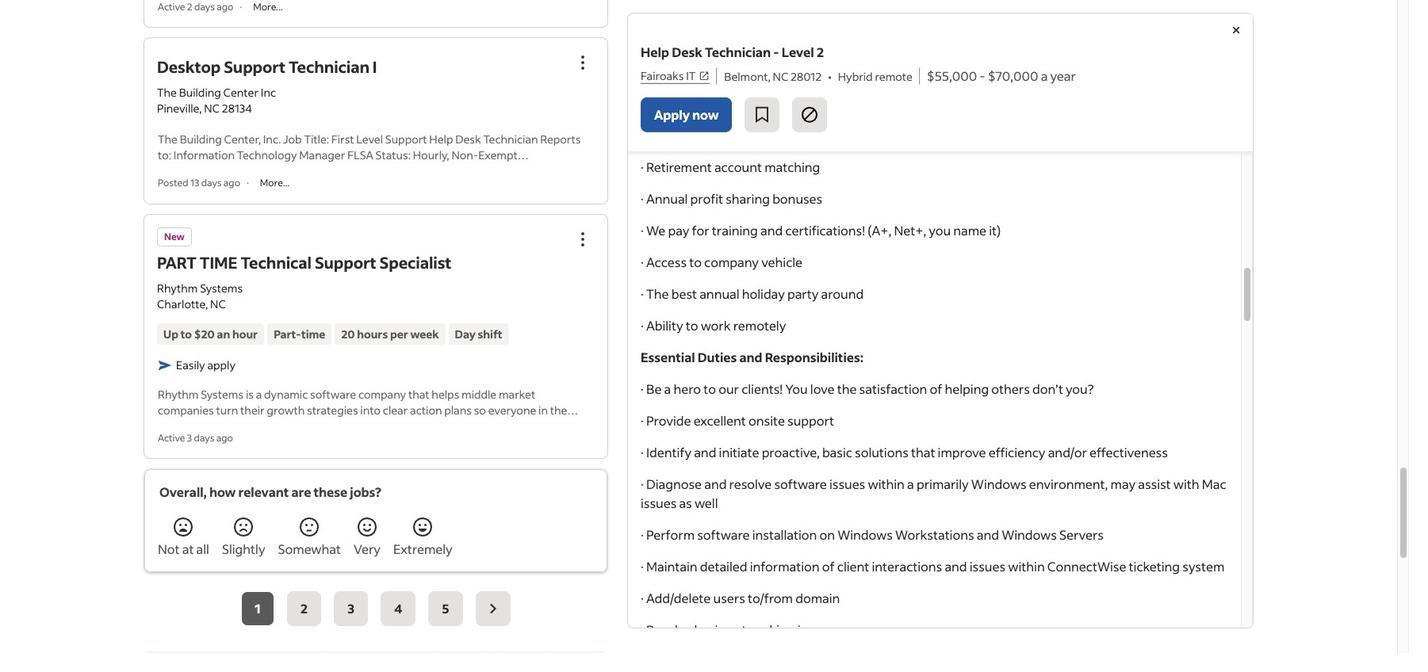 Task type: locate. For each thing, give the bounding box(es) containing it.
systems inside rhythm systems charlotte, nc
[[200, 280, 243, 295]]

3 down companies
[[187, 432, 192, 444]]

0 horizontal spatial 3
[[187, 432, 192, 444]]

2 up the belmont, nc 28012 • hybrid remote
[[817, 44, 824, 61]]

nc inside rhythm systems charlotte, nc
[[210, 296, 226, 311]]

companies
[[158, 402, 214, 418]]

1 vertical spatial building
[[180, 132, 222, 147]]

2 vertical spatial ago
[[216, 432, 233, 444]]

days down companies
[[194, 432, 214, 444]]

that inside the rhythm systems is a dynamic software company that helps middle market companies turn their growth strategies into clear action plans so everyone in the…
[[408, 387, 429, 402]]

technician inside desktop support technician i the building center inc pineville, nc 28134
[[289, 57, 369, 77]]

· left resolve
[[641, 622, 644, 638]]

1 horizontal spatial 2
[[300, 600, 308, 617]]

ago for posted 13 days ago ·
[[223, 177, 240, 189]]

1 vertical spatial more... button
[[255, 176, 294, 190]]

part
[[157, 252, 197, 272]]

1 horizontal spatial that
[[911, 444, 935, 461]]

nc inside desktop support technician i the building center inc pineville, nc 28134
[[204, 101, 220, 116]]

1 horizontal spatial basic
[[822, 444, 852, 461]]

2 vertical spatial the
[[646, 285, 669, 302]]

jobs?
[[350, 483, 381, 500]]

active down companies
[[158, 432, 185, 444]]

1 horizontal spatial -
[[980, 67, 985, 84]]

posted 13 days ago ·
[[158, 177, 249, 189]]

it for fairoaks it
[[686, 68, 696, 83]]

company up into
[[358, 387, 406, 402]]

0 vertical spatial 2
[[187, 1, 192, 13]]

· left we
[[641, 222, 644, 239]]

technician for i
[[289, 57, 369, 77]]

0 vertical spatial the
[[157, 85, 177, 100]]

0 horizontal spatial hybrid
[[769, 94, 809, 111]]

· left ability
[[641, 317, 644, 334]]

1 vertical spatial 28012
[[717, 94, 752, 111]]

1 horizontal spatial 28012
[[791, 69, 822, 84]]

system
[[1183, 558, 1225, 575]]

to left our
[[704, 381, 716, 397]]

effectiveness
[[1090, 444, 1168, 461]]

title:
[[304, 132, 329, 147]]

active up the desktop
[[158, 1, 185, 13]]

identify
[[646, 444, 691, 461]]

the up pineville,
[[157, 85, 177, 100]]

1 vertical spatial days
[[201, 177, 222, 189]]

2 up the desktop
[[187, 1, 192, 13]]

active for active 3 days ago
[[158, 432, 185, 444]]

building up information
[[180, 132, 222, 147]]

0 horizontal spatial of
[[822, 558, 835, 575]]

building up pineville,
[[179, 85, 221, 100]]

0 vertical spatial rhythm
[[157, 280, 198, 295]]

building inside desktop support technician i the building center inc pineville, nc 28134
[[179, 85, 221, 100]]

overall, how relevant are these jobs?
[[159, 483, 381, 500]]

within left connectwise
[[1008, 558, 1045, 575]]

nc
[[773, 69, 788, 84], [696, 94, 714, 111], [204, 101, 220, 116], [210, 296, 226, 311]]

windows inside the · diagnose and resolve software issues within a primarily windows environment, may assist with mac issues as well
[[971, 476, 1026, 492]]

software up strategies
[[310, 387, 356, 402]]

annual
[[646, 190, 688, 207]]

rhythm up companies
[[158, 387, 199, 402]]

ago up the desktop
[[217, 1, 233, 13]]

nc inside fairoaks it belmont, nc 28012 • hybrid remote
[[696, 94, 714, 111]]

more... up the desktop support technician i button
[[253, 1, 283, 13]]

technician up fairoaks it belmont, nc 28012 • hybrid remote
[[705, 44, 771, 61]]

dynamic
[[264, 387, 308, 402]]

of left helping
[[930, 381, 942, 397]]

rhythm
[[157, 280, 198, 295], [158, 387, 199, 402]]

remotely
[[733, 317, 786, 334]]

· for · perform software installation on windows workstations and windows servers
[[641, 527, 644, 543]]

0 vertical spatial level
[[782, 44, 814, 61]]

remote down the belmont, nc 28012 • hybrid remote
[[811, 94, 854, 111]]

1 horizontal spatial level
[[782, 44, 814, 61]]

· for · resolve basic networking issues
[[641, 622, 644, 638]]

networking
[[727, 622, 795, 638]]

level up the belmont, nc 28012 • hybrid remote
[[782, 44, 814, 61]]

assist
[[1138, 476, 1171, 492]]

year
[[1050, 67, 1076, 84]]

inc.
[[263, 132, 281, 147]]

20
[[341, 326, 355, 341]]

technician up exempt…
[[483, 132, 538, 147]]

1 horizontal spatial within
[[1008, 558, 1045, 575]]

is
[[246, 387, 254, 402]]

rhythm for rhythm systems charlotte, nc
[[157, 280, 198, 295]]

1 vertical spatial desk
[[455, 132, 481, 147]]

and right workstations
[[977, 527, 999, 543]]

· for · provide excellent onsite support
[[641, 412, 644, 429]]

0 horizontal spatial software
[[310, 387, 356, 402]]

the left best
[[646, 285, 669, 302]]

2 horizontal spatial support
[[385, 132, 427, 147]]

1 vertical spatial belmont,
[[641, 94, 694, 111]]

day shift
[[455, 326, 502, 341]]

now
[[692, 106, 719, 123]]

fairoaks inside fairoaks it belmont, nc 28012 • hybrid remote
[[641, 71, 690, 87]]

belmont, down fairoaks it
[[641, 94, 694, 111]]

1 vertical spatial the
[[158, 132, 178, 147]]

around
[[821, 285, 864, 302]]

0 horizontal spatial -
[[773, 44, 779, 61]]

1 vertical spatial 3
[[348, 600, 355, 617]]

1 vertical spatial that
[[911, 444, 935, 461]]

you
[[929, 222, 951, 239]]

the
[[157, 85, 177, 100], [158, 132, 178, 147], [646, 285, 669, 302]]

technician left the i
[[289, 57, 369, 77]]

basic down support
[[822, 444, 852, 461]]

desk
[[672, 44, 702, 61], [455, 132, 481, 147]]

others
[[991, 381, 1030, 397]]

part time technical support specialist button
[[157, 252, 452, 272]]

0 vertical spatial within
[[868, 476, 905, 492]]

days for 13
[[201, 177, 222, 189]]

rhythm for rhythm systems is a dynamic software company that helps middle market companies turn their growth strategies into clear action plans so everyone in the…
[[158, 387, 199, 402]]

that for improve
[[911, 444, 935, 461]]

non-
[[452, 148, 478, 163]]

2 active from the top
[[158, 432, 185, 444]]

days right 13
[[201, 177, 222, 189]]

· left "be"
[[641, 381, 644, 397]]

1 vertical spatial level
[[356, 132, 383, 147]]

0 vertical spatial that
[[408, 387, 429, 402]]

0 horizontal spatial support
[[224, 57, 285, 77]]

· inside the · diagnose and resolve software issues within a primarily windows environment, may assist with mac issues as well
[[641, 476, 644, 492]]

don't
[[1032, 381, 1063, 397]]

basic down users
[[694, 622, 724, 638]]

0 vertical spatial support
[[224, 57, 285, 77]]

· the best annual holiday party around
[[641, 285, 864, 302]]

more... button up the desktop support technician i button
[[248, 0, 288, 14]]

0 vertical spatial 3
[[187, 432, 192, 444]]

a right is
[[256, 387, 262, 402]]

a left primarily
[[907, 476, 914, 492]]

support up status:
[[385, 132, 427, 147]]

· we pay for training and certifications! (a+, net+, you name it)
[[641, 222, 1001, 239]]

2 horizontal spatial 2
[[817, 44, 824, 61]]

help up fairoaks it
[[641, 44, 669, 61]]

2 vertical spatial software
[[697, 527, 750, 543]]

· left add/delete
[[641, 590, 644, 607]]

0 vertical spatial •
[[828, 69, 832, 84]]

diagnose
[[646, 476, 702, 492]]

support
[[224, 57, 285, 77], [385, 132, 427, 147], [315, 252, 376, 272]]

0 horizontal spatial 2
[[187, 1, 192, 13]]

0 horizontal spatial technician
[[289, 57, 369, 77]]

1 horizontal spatial software
[[697, 527, 750, 543]]

28012 left save this job image
[[717, 94, 752, 111]]

so
[[474, 402, 486, 418]]

0 vertical spatial 28012
[[791, 69, 822, 84]]

systems inside the rhythm systems is a dynamic software company that helps middle market companies turn their growth strategies into clear action plans so everyone in the…
[[201, 387, 244, 402]]

ago for active 2 days ago ·
[[217, 1, 233, 13]]

1 vertical spatial active
[[158, 432, 185, 444]]

0 vertical spatial days
[[194, 1, 215, 13]]

annual
[[700, 285, 739, 302]]

support inside the building center, inc. job title: first level support help desk technician reports to: information technology manager flsa status: hourly, non-exempt…
[[385, 132, 427, 147]]

systems up turn
[[201, 387, 244, 402]]

ticketing
[[1129, 558, 1180, 575]]

0 vertical spatial building
[[179, 85, 221, 100]]

account
[[714, 159, 762, 175]]

· left retirement on the top of page
[[641, 159, 644, 175]]

help inside the building center, inc. job title: first level support help desk technician reports to: information technology manager flsa status: hourly, non-exempt…
[[429, 132, 453, 147]]

1 active from the top
[[158, 1, 185, 13]]

· for · add/delete users to/from domain
[[641, 590, 644, 607]]

1 vertical spatial •
[[759, 94, 763, 111]]

1 vertical spatial help
[[429, 132, 453, 147]]

that up primarily
[[911, 444, 935, 461]]

0 horizontal spatial company
[[358, 387, 406, 402]]

· left diagnose
[[641, 476, 644, 492]]

• inside fairoaks it belmont, nc 28012 • hybrid remote
[[759, 94, 763, 111]]

easily
[[176, 357, 205, 372]]

0 horizontal spatial •
[[759, 94, 763, 111]]

level up flsa
[[356, 132, 383, 147]]

4
[[394, 600, 402, 617]]

best
[[671, 285, 697, 302]]

the…
[[550, 402, 578, 418]]

building inside the building center, inc. job title: first level support help desk technician reports to: information technology manager flsa status: hourly, non-exempt…
[[180, 132, 222, 147]]

3 inside 3 link
[[348, 600, 355, 617]]

remote
[[875, 69, 913, 84], [811, 94, 854, 111]]

the inside desktop support technician i the building center inc pineville, nc 28134
[[157, 85, 177, 100]]

you?
[[1066, 381, 1094, 397]]

within
[[868, 476, 905, 492], [1008, 558, 1045, 575]]

0 vertical spatial company
[[704, 254, 759, 270]]

· left access
[[641, 254, 644, 270]]

28012 up not interested icon
[[791, 69, 822, 84]]

desk up non-
[[455, 132, 481, 147]]

belmont,
[[724, 69, 771, 84], [641, 94, 694, 111]]

· left perform
[[641, 527, 644, 543]]

of left "client"
[[822, 558, 835, 575]]

a inside the rhythm systems is a dynamic software company that helps middle market companies turn their growth strategies into clear action plans so everyone in the…
[[256, 387, 262, 402]]

rhythm inside rhythm systems charlotte, nc
[[157, 280, 198, 295]]

excellent
[[694, 412, 746, 429]]

1 horizontal spatial •
[[828, 69, 832, 84]]

center
[[223, 85, 259, 100]]

help up hourly,
[[429, 132, 453, 147]]

0 vertical spatial ago
[[217, 1, 233, 13]]

1 vertical spatial remote
[[811, 94, 854, 111]]

· for · access to company vehicle
[[641, 254, 644, 270]]

not interested image
[[800, 105, 819, 124]]

rhythm up charlotte,
[[157, 280, 198, 295]]

and up vehicle
[[760, 222, 783, 239]]

1 vertical spatial company
[[358, 387, 406, 402]]

it inside fairoaks it belmont, nc 28012 • hybrid remote
[[692, 71, 703, 87]]

0 horizontal spatial 28012
[[717, 94, 752, 111]]

· access to company vehicle
[[641, 254, 803, 270]]

all
[[196, 541, 209, 557]]

within down the solutions
[[868, 476, 905, 492]]

0 vertical spatial of
[[930, 381, 942, 397]]

1 horizontal spatial 3
[[348, 600, 355, 617]]

our
[[719, 381, 739, 397]]

first
[[331, 132, 354, 147]]

onsite
[[749, 412, 785, 429]]

nc left 28134
[[204, 101, 220, 116]]

information
[[174, 148, 235, 163]]

0 vertical spatial basic
[[822, 444, 852, 461]]

2 right 1
[[300, 600, 308, 617]]

posted
[[158, 177, 188, 189]]

efficiency
[[989, 444, 1045, 461]]

1 vertical spatial rhythm
[[158, 387, 199, 402]]

1 horizontal spatial technician
[[483, 132, 538, 147]]

action
[[410, 402, 442, 418]]

more...
[[253, 1, 283, 13], [260, 177, 290, 189]]

within inside the · diagnose and resolve software issues within a primarily windows environment, may assist with mac issues as well
[[868, 476, 905, 492]]

more... down technology
[[260, 177, 290, 189]]

hero
[[674, 381, 701, 397]]

1 horizontal spatial desk
[[672, 44, 702, 61]]

belmont, down help desk technician - level 2
[[724, 69, 771, 84]]

1 vertical spatial basic
[[694, 622, 724, 638]]

0 horizontal spatial within
[[868, 476, 905, 492]]

· left annual
[[641, 190, 644, 207]]

the up to:
[[158, 132, 178, 147]]

to right access
[[689, 254, 702, 270]]

perform
[[646, 527, 695, 543]]

0 horizontal spatial level
[[356, 132, 383, 147]]

a inside the · diagnose and resolve software issues within a primarily windows environment, may assist with mac issues as well
[[907, 476, 914, 492]]

0 vertical spatial help
[[641, 44, 669, 61]]

users
[[713, 590, 745, 607]]

company down training
[[704, 254, 759, 270]]

provide
[[646, 412, 691, 429]]

1 vertical spatial software
[[774, 476, 827, 492]]

support up center at the top left of page
[[224, 57, 285, 77]]

· add/delete users to/from domain
[[641, 590, 840, 607]]

1 vertical spatial hybrid
[[769, 94, 809, 111]]

windows down efficiency
[[971, 476, 1026, 492]]

technology
[[237, 148, 297, 163]]

· for · retirement account matching
[[641, 159, 644, 175]]

systems
[[200, 280, 243, 295], [201, 387, 244, 402]]

how
[[209, 483, 236, 500]]

somewhat
[[278, 541, 341, 557]]

2 vertical spatial 2
[[300, 600, 308, 617]]

· for · maintain detailed information of client interactions and issues within connectwise ticketing system
[[641, 558, 644, 575]]

0 vertical spatial remote
[[875, 69, 913, 84]]

3 right 2 link
[[348, 600, 355, 617]]

· ability to work remotely
[[641, 317, 786, 334]]

1 vertical spatial ago
[[223, 177, 240, 189]]

· for · we pay for training and certifications! (a+, net+, you name it)
[[641, 222, 644, 239]]

0 horizontal spatial that
[[408, 387, 429, 402]]

rhythm inside the rhythm systems is a dynamic software company that helps middle market companies turn their growth strategies into clear action plans so everyone in the…
[[158, 387, 199, 402]]

$70,000
[[988, 67, 1038, 84]]

2 vertical spatial days
[[194, 432, 214, 444]]

and down remotely
[[739, 349, 762, 366]]

software down proactive,
[[774, 476, 827, 492]]

fairoaks it link up apply now
[[641, 70, 719, 89]]

technician for -
[[705, 44, 771, 61]]

fairoaks it link up 'apply'
[[641, 68, 710, 84]]

days for 3
[[194, 432, 214, 444]]

desk up fairoaks it
[[672, 44, 702, 61]]

0 vertical spatial software
[[310, 387, 356, 402]]

4 link
[[381, 591, 416, 626]]

2 fairoaks from the top
[[641, 71, 690, 87]]

0 vertical spatial systems
[[200, 280, 243, 295]]

2 horizontal spatial software
[[774, 476, 827, 492]]

1 fairoaks from the top
[[641, 68, 684, 83]]

1 vertical spatial systems
[[201, 387, 244, 402]]

middle
[[462, 387, 497, 402]]

it up now
[[692, 71, 703, 87]]

0 horizontal spatial belmont,
[[641, 94, 694, 111]]

0 horizontal spatial desk
[[455, 132, 481, 147]]

nc up an on the left of the page
[[210, 296, 226, 311]]

nc right 'apply'
[[696, 94, 714, 111]]

0 horizontal spatial help
[[429, 132, 453, 147]]

0 vertical spatial active
[[158, 1, 185, 13]]

apply now button
[[641, 98, 732, 132]]

· down technology
[[247, 177, 249, 189]]

days up the desktop
[[194, 1, 215, 13]]

· left provide
[[641, 412, 644, 429]]

work
[[701, 317, 731, 334]]

1 horizontal spatial hybrid
[[838, 69, 873, 84]]

•
[[828, 69, 832, 84], [759, 94, 763, 111]]

growth
[[267, 402, 305, 418]]

· left identify
[[641, 444, 644, 461]]

essential duties and responsibilities:
[[641, 349, 863, 366]]

remote left the $55,000
[[875, 69, 913, 84]]

· left best
[[641, 285, 644, 302]]

· for · annual profit sharing bonuses
[[641, 190, 644, 207]]

issues
[[829, 476, 865, 492], [641, 495, 677, 511], [970, 558, 1005, 575], [798, 622, 833, 638]]

· left maintain
[[641, 558, 644, 575]]

that up action
[[408, 387, 429, 402]]

it up apply now
[[686, 68, 696, 83]]

0 vertical spatial -
[[773, 44, 779, 61]]

and up well
[[704, 476, 727, 492]]

ago down turn
[[216, 432, 233, 444]]

desktop support technician i button
[[157, 57, 377, 77]]

the building center, inc. job title: first level support help desk technician reports to: information technology manager flsa status: hourly, non-exempt…
[[158, 132, 581, 163]]

- up fairoaks it belmont, nc 28012 • hybrid remote
[[773, 44, 779, 61]]

2 horizontal spatial technician
[[705, 44, 771, 61]]

ago right 13
[[223, 177, 240, 189]]

and inside the · diagnose and resolve software issues within a primarily windows environment, may assist with mac issues as well
[[704, 476, 727, 492]]

1 horizontal spatial belmont,
[[724, 69, 771, 84]]

· for · the best annual holiday party around
[[641, 285, 644, 302]]

0 horizontal spatial remote
[[811, 94, 854, 111]]

- right the $55,000
[[980, 67, 985, 84]]

1 vertical spatial support
[[385, 132, 427, 147]]

essential
[[641, 349, 695, 366]]

ago for active 3 days ago
[[216, 432, 233, 444]]

software up detailed
[[697, 527, 750, 543]]



Task type: describe. For each thing, give the bounding box(es) containing it.
1 link
[[241, 591, 274, 626]]

remote inside fairoaks it belmont, nc 28012 • hybrid remote
[[811, 94, 854, 111]]

domain
[[795, 590, 840, 607]]

everyone
[[488, 402, 536, 418]]

1 vertical spatial of
[[822, 558, 835, 575]]

charlotte,
[[157, 296, 208, 311]]

and left initiate
[[694, 444, 716, 461]]

· up the desktop support technician i button
[[240, 1, 242, 13]]

proactive,
[[762, 444, 820, 461]]

1 horizontal spatial of
[[930, 381, 942, 397]]

add/delete
[[646, 590, 711, 607]]

fairoaks for fairoaks it
[[641, 68, 684, 83]]

software inside the · diagnose and resolve software issues within a primarily windows environment, may assist with mac issues as well
[[774, 476, 827, 492]]

save this job image
[[753, 105, 772, 124]]

helps
[[432, 387, 459, 402]]

slightly
[[222, 541, 265, 557]]

client
[[837, 558, 869, 575]]

0 horizontal spatial basic
[[694, 622, 724, 638]]

belmont, inside fairoaks it belmont, nc 28012 • hybrid remote
[[641, 94, 694, 111]]

1 vertical spatial -
[[980, 67, 985, 84]]

0 vertical spatial more...
[[253, 1, 283, 13]]

level inside the building center, inc. job title: first level support help desk technician reports to: information technology manager flsa status: hourly, non-exempt…
[[356, 132, 383, 147]]

interactions
[[872, 558, 942, 575]]

1 horizontal spatial help
[[641, 44, 669, 61]]

information
[[750, 558, 820, 575]]

desk inside the building center, inc. job title: first level support help desk technician reports to: information technology manager flsa status: hourly, non-exempt…
[[455, 132, 481, 147]]

name
[[953, 222, 986, 239]]

1 horizontal spatial support
[[315, 252, 376, 272]]

it for fairoaks it belmont, nc 28012 • hybrid remote
[[692, 71, 703, 87]]

close job details image
[[1227, 21, 1246, 40]]

certifications!
[[785, 222, 865, 239]]

rhythm systems is a dynamic software company that helps middle market companies turn their growth strategies into clear action plans so everyone in the…
[[158, 387, 578, 418]]

a left year
[[1041, 67, 1048, 84]]

nc down help desk technician - level 2
[[773, 69, 788, 84]]

1 vertical spatial 2
[[817, 44, 824, 61]]

net+,
[[894, 222, 926, 239]]

issues down workstations
[[970, 558, 1005, 575]]

training
[[712, 222, 758, 239]]

hour
[[232, 326, 258, 341]]

these
[[314, 483, 347, 500]]

issues down domain
[[798, 622, 833, 638]]

detailed
[[700, 558, 747, 575]]

systems for is
[[201, 387, 244, 402]]

an
[[217, 326, 230, 341]]

pay
[[668, 222, 689, 239]]

active for active 2 days ago ·
[[158, 1, 185, 13]]

· maintain detailed information of client interactions and issues within connectwise ticketing system
[[641, 558, 1225, 575]]

workstations
[[895, 527, 974, 543]]

$20
[[194, 326, 215, 341]]

job actions for part time technical support specialist is collapsed image
[[573, 230, 592, 249]]

1 vertical spatial within
[[1008, 558, 1045, 575]]

hourly,
[[413, 148, 449, 163]]

technician inside the building center, inc. job title: first level support help desk technician reports to: information technology manager flsa status: hourly, non-exempt…
[[483, 132, 538, 147]]

· diagnose and resolve software issues within a primarily windows environment, may assist with mac issues as well
[[641, 476, 1226, 511]]

hybrid inside fairoaks it belmont, nc 28012 • hybrid remote
[[769, 94, 809, 111]]

next page image
[[483, 599, 502, 618]]

· retirement account matching
[[641, 159, 820, 175]]

0 vertical spatial hybrid
[[838, 69, 873, 84]]

· for · be a hero to our clients! you love the satisfaction of helping others don't you?
[[641, 381, 644, 397]]

helping
[[945, 381, 989, 397]]

28134
[[222, 101, 252, 116]]

manager
[[299, 148, 345, 163]]

plans
[[444, 402, 472, 418]]

profit
[[690, 190, 723, 207]]

$55,000 - $70,000 a year
[[927, 67, 1076, 84]]

market
[[499, 387, 535, 402]]

28012 inside fairoaks it belmont, nc 28012 • hybrid remote
[[717, 94, 752, 111]]

fairoaks for fairoaks it belmont, nc 28012 • hybrid remote
[[641, 71, 690, 87]]

2 inside 2 link
[[300, 600, 308, 617]]

1
[[255, 600, 261, 617]]

reports
[[540, 132, 581, 147]]

resolve
[[729, 476, 772, 492]]

job actions for desktop support technician i is collapsed image
[[573, 53, 592, 72]]

13
[[190, 177, 199, 189]]

1 vertical spatial more...
[[260, 177, 290, 189]]

for
[[692, 222, 709, 239]]

per
[[390, 326, 408, 341]]

support inside desktop support technician i the building center inc pineville, nc 28134
[[224, 57, 285, 77]]

and down workstations
[[945, 558, 967, 575]]

0 vertical spatial desk
[[672, 44, 702, 61]]

clients!
[[742, 381, 783, 397]]

time
[[301, 326, 325, 341]]

resolve
[[646, 622, 692, 638]]

turn
[[216, 402, 238, 418]]

you
[[785, 381, 808, 397]]

into
[[360, 402, 381, 418]]

windows left servers on the bottom of page
[[1002, 527, 1057, 543]]

the inside the building center, inc. job title: first level support help desk technician reports to: information technology manager flsa status: hourly, non-exempt…
[[158, 132, 178, 147]]

support
[[787, 412, 834, 429]]

systems for charlotte,
[[200, 280, 243, 295]]

issues down diagnose
[[641, 495, 677, 511]]

0 vertical spatial belmont,
[[724, 69, 771, 84]]

hours
[[357, 326, 388, 341]]

1 horizontal spatial company
[[704, 254, 759, 270]]

that for helps
[[408, 387, 429, 402]]

apply now
[[654, 106, 719, 123]]

5
[[442, 600, 449, 617]]

well
[[695, 495, 718, 511]]

· for · identify and initiate proactive, basic solutions that improve efficiency and/or effectiveness
[[641, 444, 644, 461]]

· for · ability to work remotely
[[641, 317, 644, 334]]

company inside the rhythm systems is a dynamic software company that helps middle market companies turn their growth strategies into clear action plans so everyone in the…
[[358, 387, 406, 402]]

clear
[[383, 402, 408, 418]]

to left 'work'
[[686, 317, 698, 334]]

days for 2
[[194, 1, 215, 13]]

vehicle
[[761, 254, 803, 270]]

their
[[240, 402, 265, 418]]

0 vertical spatial more... button
[[248, 0, 288, 14]]

not
[[158, 541, 180, 557]]

love
[[810, 381, 835, 397]]

solutions
[[855, 444, 909, 461]]

part-time
[[274, 326, 325, 341]]

flsa
[[347, 148, 373, 163]]

· resolve basic networking issues
[[641, 622, 833, 638]]

a right "be"
[[664, 381, 671, 397]]

party
[[787, 285, 819, 302]]

help desk technician - level 2
[[641, 44, 824, 61]]

part time technical support specialist
[[157, 252, 452, 272]]

software inside the rhythm systems is a dynamic software company that helps middle market companies turn their growth strategies into clear action plans so everyone in the…
[[310, 387, 356, 402]]

5 link
[[428, 591, 463, 626]]

issues down the solutions
[[829, 476, 865, 492]]

desktop support technician i the building center inc pineville, nc 28134
[[157, 57, 377, 116]]

inc
[[261, 85, 276, 100]]

$55,000
[[927, 67, 977, 84]]

may
[[1111, 476, 1136, 492]]

· for · diagnose and resolve software issues within a primarily windows environment, may assist with mac issues as well
[[641, 476, 644, 492]]

week
[[410, 326, 439, 341]]

it)
[[989, 222, 1001, 239]]

windows up "client"
[[837, 527, 893, 543]]

duties
[[698, 349, 737, 366]]

day
[[455, 326, 476, 341]]

2 fairoaks it link from the top
[[641, 70, 719, 89]]

retirement
[[646, 159, 712, 175]]

fairoaks it
[[641, 68, 696, 83]]

extremely
[[393, 541, 453, 557]]

1 horizontal spatial remote
[[875, 69, 913, 84]]

1 fairoaks it link from the top
[[641, 68, 710, 84]]

(a+,
[[868, 222, 891, 239]]

to right up
[[181, 326, 192, 341]]

apply
[[654, 106, 690, 123]]



Task type: vqa. For each thing, say whether or not it's contained in the screenshot.
the Charlotte to the bottom
no



